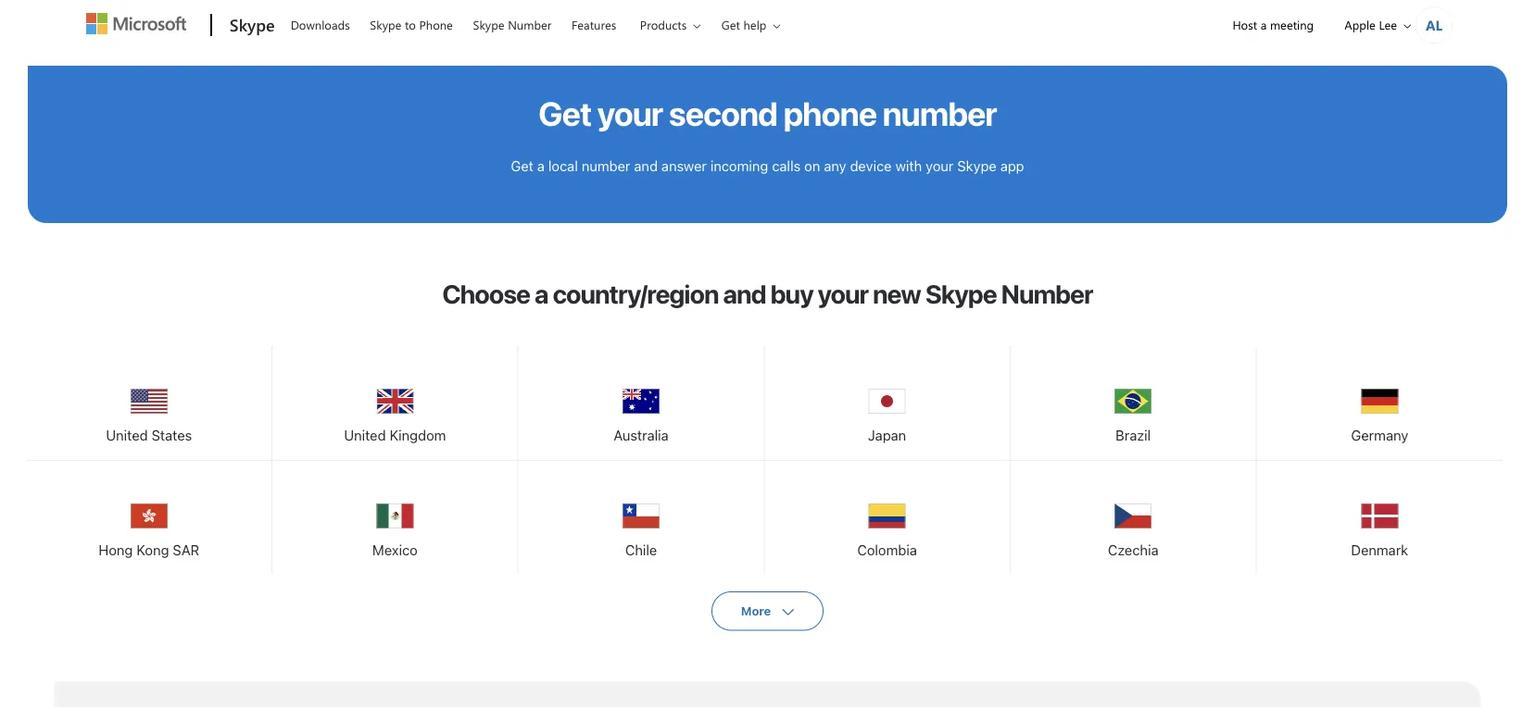 Task type: describe. For each thing, give the bounding box(es) containing it.
get help button
[[709, 1, 795, 49]]

features link
[[563, 1, 625, 45]]

answer
[[661, 158, 707, 174]]

japan
[[868, 428, 906, 444]]

apple lee
[[1344, 17, 1397, 33]]

skype left 'app'
[[957, 158, 997, 174]]

downloads link
[[282, 1, 358, 45]]

united kingdom
[[344, 428, 446, 444]]

get for get help
[[721, 17, 740, 33]]

skype to phone
[[370, 17, 453, 33]]

0 vertical spatial your
[[597, 94, 663, 133]]

new
[[873, 279, 921, 310]]

0 horizontal spatial number
[[508, 17, 552, 33]]

skype number
[[473, 17, 552, 33]]

host a meeting link
[[1217, 1, 1330, 48]]

choose
[[442, 279, 530, 310]]

to
[[405, 17, 416, 33]]

host
[[1232, 17, 1257, 33]]

downloads
[[291, 17, 350, 33]]

any
[[824, 158, 846, 174]]

united for united states
[[106, 428, 148, 444]]

skype for skype to phone
[[370, 17, 401, 33]]

mx image
[[376, 499, 414, 536]]

co image
[[869, 499, 906, 536]]

1 vertical spatial and
[[723, 279, 766, 310]]

skype link
[[220, 1, 280, 51]]

microsoft image
[[86, 13, 186, 34]]

1 vertical spatial number
[[582, 158, 630, 174]]

germany link
[[1257, 347, 1503, 458]]

on
[[804, 158, 820, 174]]

get for get a local number and answer incoming calls on any device with your skype app
[[511, 158, 533, 174]]

colombia link
[[765, 462, 1010, 573]]

get a local number and answer incoming calls on any device with your skype app
[[511, 158, 1024, 174]]

local
[[548, 158, 578, 174]]

1 vertical spatial your
[[926, 158, 954, 174]]

host a meeting
[[1232, 17, 1314, 33]]

australia
[[614, 428, 669, 444]]

hong kong sar
[[99, 543, 199, 559]]

apple
[[1344, 17, 1376, 33]]

choose a country/region and buy your new skype number element
[[26, 347, 1509, 576]]

incoming
[[710, 158, 768, 174]]

hong
[[99, 543, 133, 559]]

get for get your second phone number
[[538, 94, 591, 133]]

features
[[572, 17, 616, 33]]

get help
[[721, 17, 767, 33]]

1 horizontal spatial number
[[882, 94, 997, 133]]

united states link
[[26, 347, 272, 458]]

us image
[[130, 384, 167, 421]]

czechia
[[1108, 543, 1158, 559]]

help
[[743, 17, 767, 33]]

united states
[[106, 428, 192, 444]]

mexico
[[372, 543, 418, 559]]

united for united kingdom
[[344, 428, 386, 444]]



Task type: locate. For each thing, give the bounding box(es) containing it.
with
[[895, 158, 922, 174]]

cl image
[[623, 499, 660, 536]]

0 horizontal spatial get
[[511, 158, 533, 174]]

country/region
[[553, 279, 718, 310]]

2 vertical spatial your
[[818, 279, 868, 310]]

skype number link
[[465, 1, 560, 45]]

1 horizontal spatial united
[[344, 428, 386, 444]]

germany
[[1351, 428, 1408, 444]]

gb image
[[376, 384, 414, 421]]

phone
[[419, 17, 453, 33]]

0 horizontal spatial united
[[106, 428, 148, 444]]

skype inside skype to phone link
[[370, 17, 401, 33]]

calls
[[772, 158, 801, 174]]

0 horizontal spatial number
[[582, 158, 630, 174]]

get left local
[[511, 158, 533, 174]]

skype to phone link
[[362, 1, 461, 45]]

a left local
[[537, 158, 545, 174]]

0 vertical spatial and
[[634, 158, 658, 174]]

chile
[[625, 543, 657, 559]]

more button
[[711, 592, 824, 632]]

cz image
[[1115, 499, 1152, 536]]

skype right phone in the left top of the page
[[473, 17, 504, 33]]

get left help
[[721, 17, 740, 33]]

1 vertical spatial number
[[1001, 279, 1093, 310]]

choose a country/region and buy your new skype number
[[442, 279, 1093, 310]]

1 horizontal spatial and
[[723, 279, 766, 310]]

get up local
[[538, 94, 591, 133]]

al
[[1426, 15, 1443, 34]]

number up with
[[882, 94, 997, 133]]

2 horizontal spatial get
[[721, 17, 740, 33]]

dk image
[[1361, 499, 1398, 536]]

au image
[[623, 384, 660, 421]]

more
[[741, 605, 771, 619]]

hong kong sar link
[[26, 462, 272, 573]]

your right with
[[926, 158, 954, 174]]

0 horizontal spatial and
[[634, 158, 658, 174]]

skype for skype number
[[473, 17, 504, 33]]

2 horizontal spatial your
[[926, 158, 954, 174]]

0 vertical spatial a
[[1261, 17, 1267, 33]]

united down us image
[[106, 428, 148, 444]]

1 vertical spatial get
[[538, 94, 591, 133]]

a for get
[[537, 158, 545, 174]]

kingdom
[[390, 428, 446, 444]]

meeting
[[1270, 17, 1314, 33]]

2 vertical spatial a
[[534, 279, 548, 310]]

a for host
[[1261, 17, 1267, 33]]

united down gb image
[[344, 428, 386, 444]]

2 vertical spatial get
[[511, 158, 533, 174]]

1 vertical spatial a
[[537, 158, 545, 174]]

phone
[[783, 94, 876, 133]]

number
[[882, 94, 997, 133], [582, 158, 630, 174]]

united
[[106, 428, 148, 444], [344, 428, 386, 444]]

a right host
[[1261, 17, 1267, 33]]

products button
[[628, 1, 715, 49]]

hk image
[[130, 499, 167, 536]]

buy
[[770, 279, 813, 310]]

australia link
[[518, 347, 764, 458]]

and left buy
[[723, 279, 766, 310]]

skype left downloads
[[230, 13, 275, 35]]

products
[[640, 17, 687, 33]]

your right buy
[[818, 279, 868, 310]]

skype inside skype link
[[230, 13, 275, 35]]

get your second phone number
[[538, 94, 997, 133]]

your
[[597, 94, 663, 133], [926, 158, 954, 174], [818, 279, 868, 310]]

mexico link
[[272, 462, 518, 573]]

lee
[[1379, 17, 1397, 33]]

0 horizontal spatial your
[[597, 94, 663, 133]]

skype for skype
[[230, 13, 275, 35]]

de image
[[1361, 384, 1398, 421]]

get
[[721, 17, 740, 33], [538, 94, 591, 133], [511, 158, 533, 174]]

chile link
[[518, 462, 764, 573]]

second
[[669, 94, 777, 133]]

0 vertical spatial get
[[721, 17, 740, 33]]

a right choose
[[534, 279, 548, 310]]

brazil
[[1116, 428, 1151, 444]]

skype
[[230, 13, 275, 35], [370, 17, 401, 33], [473, 17, 504, 33], [957, 158, 997, 174], [925, 279, 997, 310]]

colombia
[[857, 543, 917, 559]]

kong
[[136, 543, 169, 559]]

0 vertical spatial number
[[882, 94, 997, 133]]

number right local
[[582, 158, 630, 174]]

skype right new at the right top
[[925, 279, 997, 310]]

denmark
[[1351, 543, 1408, 559]]

number
[[508, 17, 552, 33], [1001, 279, 1093, 310]]

skype left to
[[370, 17, 401, 33]]

japan link
[[765, 347, 1010, 458]]

1 horizontal spatial get
[[538, 94, 591, 133]]

a for choose
[[534, 279, 548, 310]]

and left answer
[[634, 158, 658, 174]]

device
[[850, 158, 892, 174]]

united kingdom link
[[272, 347, 518, 458]]

1 horizontal spatial your
[[818, 279, 868, 310]]

skype inside skype number link
[[473, 17, 504, 33]]

jp image
[[869, 384, 906, 421]]

sar
[[173, 543, 199, 559]]

denmark link
[[1257, 462, 1503, 573]]

your up answer
[[597, 94, 663, 133]]

br image
[[1115, 384, 1152, 421]]

and
[[634, 158, 658, 174], [723, 279, 766, 310]]

a
[[1261, 17, 1267, 33], [537, 158, 545, 174], [534, 279, 548, 310]]

brazil link
[[1011, 347, 1256, 458]]

get inside dropdown button
[[721, 17, 740, 33]]

app
[[1000, 158, 1024, 174]]

0 vertical spatial number
[[508, 17, 552, 33]]

states
[[152, 428, 192, 444]]

czechia link
[[1011, 462, 1256, 573]]

2 united from the left
[[344, 428, 386, 444]]

1 united from the left
[[106, 428, 148, 444]]

1 horizontal spatial number
[[1001, 279, 1093, 310]]



Task type: vqa. For each thing, say whether or not it's contained in the screenshot.
2000
no



